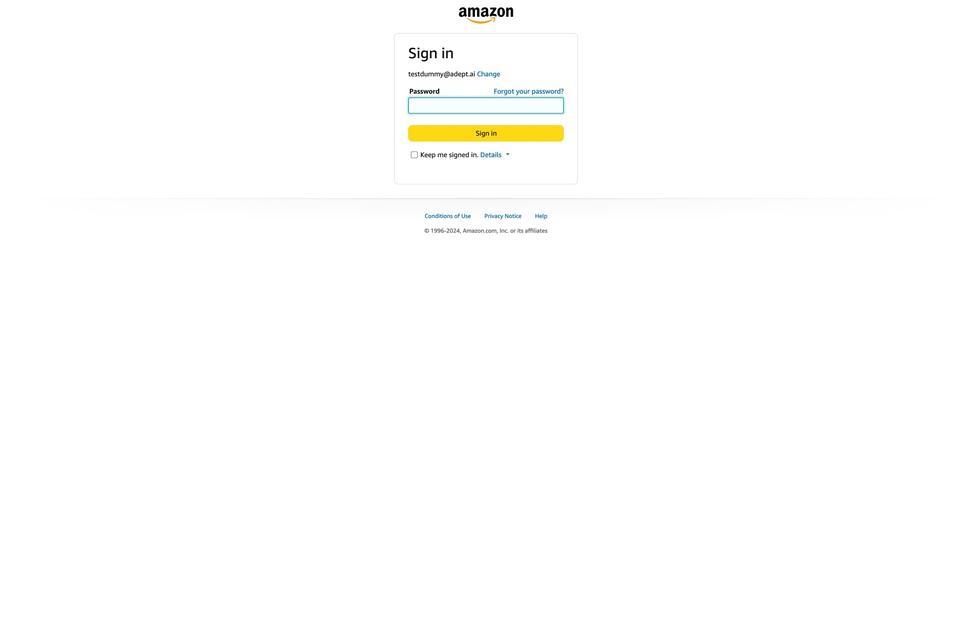 Task type: describe. For each thing, give the bounding box(es) containing it.
popover image
[[506, 154, 510, 156]]



Task type: locate. For each thing, give the bounding box(es) containing it.
None password field
[[408, 98, 564, 114]]

amazon image
[[459, 7, 513, 24]]

None checkbox
[[411, 152, 418, 158]]

None submit
[[409, 126, 563, 141]]



Task type: vqa. For each thing, say whether or not it's contained in the screenshot.
"submit"
yes



